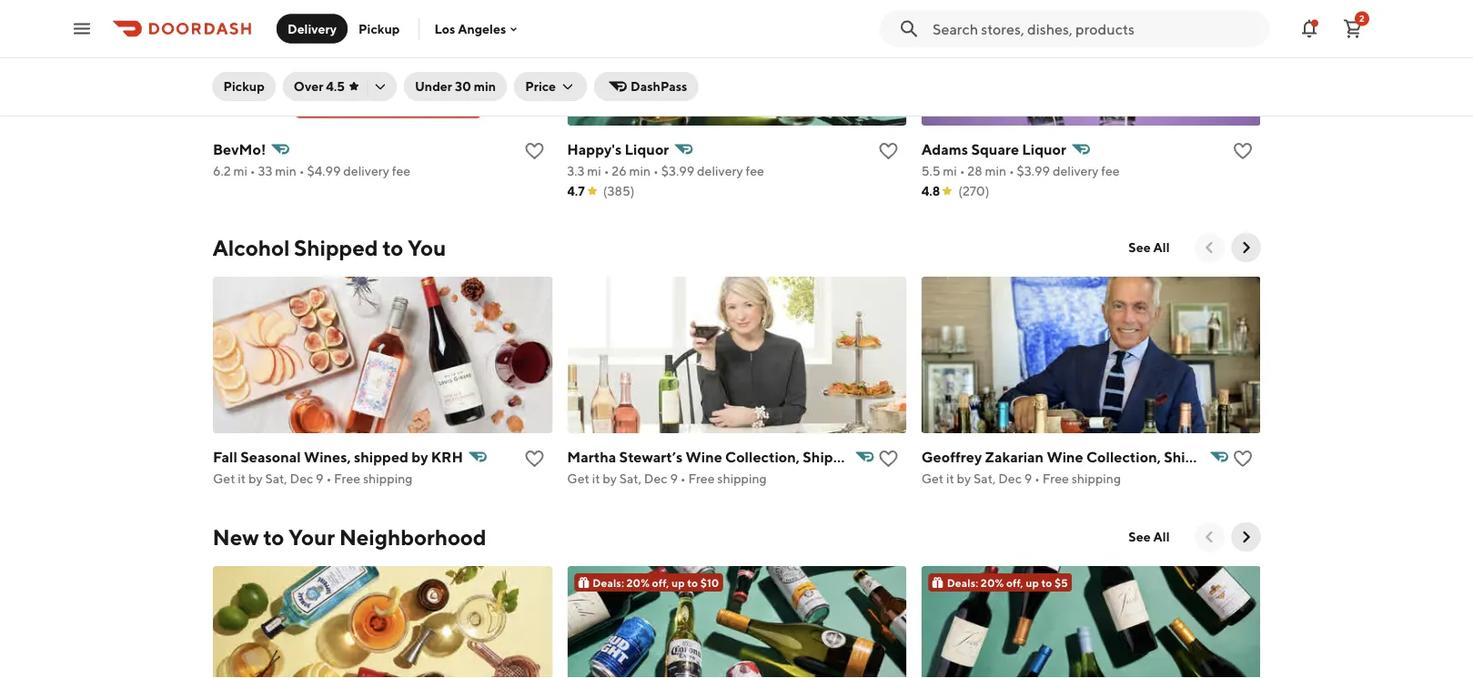 Task type: describe. For each thing, give the bounding box(es) containing it.
by down geoffrey
[[957, 471, 971, 486]]

click to add this store to your saved list image for bevmo!
[[523, 140, 545, 162]]

free for seasonal
[[334, 471, 360, 486]]

martha stewart's wine collection, shipped by krh
[[567, 448, 914, 466]]

shipping for stewart's
[[717, 471, 767, 486]]

over 4.5 button
[[283, 72, 397, 101]]

happy's
[[567, 141, 622, 158]]

see all link for neighborhood
[[1118, 522, 1181, 552]]

get it by sat, dec 9 • free shipping for zakarian
[[921, 471, 1121, 486]]

to left your
[[263, 524, 284, 550]]

dec for stewart's
[[644, 471, 667, 486]]

delivery for adams square liquor
[[1053, 163, 1099, 178]]

dashpass button
[[594, 72, 699, 101]]

all for you
[[1154, 240, 1170, 255]]

20% for deals: 20% off, up to $5
[[981, 576, 1004, 589]]

to left $10
[[687, 576, 698, 589]]

get for geoffrey zakarian wine collection, shipped by krh
[[921, 471, 944, 486]]

adams square liquor
[[921, 141, 1066, 158]]

it for fall
[[237, 471, 245, 486]]

$3.99 for square
[[1017, 163, 1050, 178]]

price button
[[514, 72, 587, 101]]

by down martha
[[602, 471, 617, 486]]

see all for new to your neighborhood
[[1129, 529, 1170, 544]]

to left you
[[382, 234, 403, 260]]

to left $5
[[1041, 576, 1052, 589]]

click to add this store to your saved list image for adams square liquor
[[1232, 140, 1254, 162]]

shipping for zakarian
[[1071, 471, 1121, 486]]

by left geoffrey
[[862, 448, 879, 466]]

5.5
[[921, 163, 940, 178]]

20% for deals: 20% off, up to $10
[[626, 576, 649, 589]]

0 vertical spatial pickup button
[[348, 14, 411, 43]]

it for geoffrey
[[946, 471, 954, 486]]

get for martha stewart's wine collection, shipped by krh
[[567, 471, 589, 486]]

get it by sat, dec 9 • free shipping for stewart's
[[567, 471, 767, 486]]

los angeles button
[[435, 21, 521, 36]]

new
[[213, 524, 259, 550]]

(385)
[[603, 183, 634, 198]]

open menu image
[[71, 18, 93, 40]]

geoffrey zakarian wine collection, shipped by krh
[[921, 448, 1275, 466]]

2 liquor from the left
[[1022, 141, 1066, 158]]

free for zakarian
[[1042, 471, 1069, 486]]

deals: for deals: 20% off, up to $5
[[947, 576, 978, 589]]

delivery for bevmo!
[[343, 163, 389, 178]]

fee for happy's liquor
[[745, 163, 764, 178]]

4.7
[[567, 183, 585, 198]]

click to add this store to your saved list image for fall seasonal wines, shipped by krh
[[523, 448, 545, 470]]

notification bell image
[[1299, 18, 1321, 40]]

min inside button
[[474, 79, 496, 94]]

previous button of carousel image for alcohol shipped to you
[[1201, 238, 1219, 257]]

26
[[611, 163, 626, 178]]

martha
[[567, 448, 616, 466]]

geoffrey
[[921, 448, 982, 466]]

you
[[408, 234, 446, 260]]

mi for bevmo!
[[233, 163, 247, 178]]

over
[[294, 79, 323, 94]]

fall
[[213, 448, 237, 466]]

fall seasonal wines, shipped by krh
[[213, 448, 463, 466]]

get it by sat, dec 9 • free shipping for seasonal
[[213, 471, 412, 486]]

0 horizontal spatial pickup button
[[213, 72, 276, 101]]

4.5
[[326, 79, 345, 94]]

neighborhood
[[339, 524, 487, 550]]

wine for zakarian
[[1047, 448, 1083, 466]]

see all link for you
[[1118, 233, 1181, 262]]

• left 28
[[959, 163, 965, 178]]

min for happy's liquor
[[629, 163, 651, 178]]

6.2
[[213, 163, 230, 178]]

collection, for stewart's
[[725, 448, 800, 466]]

stewart's
[[619, 448, 682, 466]]

Store search: begin typing to search for stores available on DoorDash text field
[[933, 19, 1259, 39]]

28
[[967, 163, 982, 178]]

• down wines,
[[326, 471, 331, 486]]

price
[[525, 79, 556, 94]]

alcohol shipped to you link
[[213, 233, 446, 262]]

under 30 min button
[[404, 72, 507, 101]]

deals: 20% off, up to $5
[[947, 576, 1068, 589]]

zakarian
[[985, 448, 1044, 466]]

alcohol
[[213, 234, 290, 260]]

3.3 mi • 26 min • $3.99 delivery fee
[[567, 163, 764, 178]]



Task type: locate. For each thing, give the bounding box(es) containing it.
2 up from the left
[[1026, 576, 1039, 589]]

collection, for zakarian
[[1086, 448, 1161, 466]]

$4.99
[[307, 163, 340, 178]]

• left $4.99
[[299, 163, 304, 178]]

1 sat, from the left
[[265, 471, 287, 486]]

6.2 mi • 33 min • $4.99 delivery fee
[[213, 163, 410, 178]]

0 horizontal spatial collection,
[[725, 448, 800, 466]]

20% left $5
[[981, 576, 1004, 589]]

min right 26
[[629, 163, 651, 178]]

get for fall seasonal wines, shipped by krh
[[213, 471, 235, 486]]

0 horizontal spatial 9
[[315, 471, 323, 486]]

mi right 6.2
[[233, 163, 247, 178]]

delivery for happy's liquor
[[697, 163, 743, 178]]

0 horizontal spatial liquor
[[624, 141, 669, 158]]

2 it from the left
[[592, 471, 600, 486]]

1 previous button of carousel image from the top
[[1201, 238, 1219, 257]]

• down stewart's
[[680, 471, 685, 486]]

click to add this store to your saved list image for geoffrey zakarian wine collection, shipped by krh
[[1232, 448, 1254, 470]]

1 deals: from the left
[[592, 576, 624, 589]]

2 horizontal spatial free
[[1042, 471, 1069, 486]]

off,
[[652, 576, 669, 589], [1006, 576, 1023, 589]]

9 for seasonal
[[315, 471, 323, 486]]

click to add this store to your saved list image
[[878, 140, 899, 162], [1232, 140, 1254, 162], [523, 448, 545, 470], [878, 448, 899, 470]]

get down fall
[[213, 471, 235, 486]]

0 horizontal spatial deals:
[[592, 576, 624, 589]]

0 vertical spatial previous button of carousel image
[[1201, 238, 1219, 257]]

angeles
[[458, 21, 506, 36]]

1 horizontal spatial fee
[[745, 163, 764, 178]]

1 delivery from the left
[[343, 163, 389, 178]]

krh up next button of carousel icon
[[1243, 448, 1275, 466]]

deals:
[[592, 576, 624, 589], [947, 576, 978, 589]]

0 horizontal spatial up
[[671, 576, 685, 589]]

1 horizontal spatial 20%
[[981, 576, 1004, 589]]

see all for alcohol shipped to you
[[1129, 240, 1170, 255]]

2 collection, from the left
[[1086, 448, 1161, 466]]

sat, down seasonal
[[265, 471, 287, 486]]

3 sat, from the left
[[974, 471, 996, 486]]

1 shipping from the left
[[363, 471, 412, 486]]

2 horizontal spatial dec
[[998, 471, 1022, 486]]

click to add this store to your saved list image for happy's liquor
[[878, 140, 899, 162]]

next button of carousel image
[[1237, 238, 1256, 257]]

get it by sat, dec 9 • free shipping down stewart's
[[567, 471, 767, 486]]

0 horizontal spatial get it by sat, dec 9 • free shipping
[[213, 471, 412, 486]]

0 vertical spatial all
[[1154, 240, 1170, 255]]

it down geoffrey
[[946, 471, 954, 486]]

new to your neighborhood
[[213, 524, 487, 550]]

wine
[[685, 448, 722, 466], [1047, 448, 1083, 466]]

1 vertical spatial see all
[[1129, 529, 1170, 544]]

1 horizontal spatial pickup
[[359, 21, 400, 36]]

0 horizontal spatial delivery
[[343, 163, 389, 178]]

off, for $5
[[1006, 576, 1023, 589]]

3 shipping from the left
[[1071, 471, 1121, 486]]

dashpass
[[631, 79, 688, 94]]

$5
[[1054, 576, 1068, 589]]

$3.99 right 26
[[661, 163, 694, 178]]

1 horizontal spatial get
[[567, 471, 589, 486]]

by up next button of carousel icon
[[1224, 448, 1240, 466]]

1 vertical spatial all
[[1154, 529, 1170, 544]]

previous button of carousel image left next button of carousel image on the right top
[[1201, 238, 1219, 257]]

$3.99
[[661, 163, 694, 178], [1017, 163, 1050, 178]]

0 horizontal spatial wine
[[685, 448, 722, 466]]

adams
[[921, 141, 968, 158]]

1 see from the top
[[1129, 240, 1151, 255]]

2 horizontal spatial 9
[[1024, 471, 1032, 486]]

2 wine from the left
[[1047, 448, 1083, 466]]

2 9 from the left
[[670, 471, 678, 486]]

1 horizontal spatial shipped
[[803, 448, 859, 466]]

pickup button
[[348, 14, 411, 43], [213, 72, 276, 101]]

shipped for martha
[[803, 448, 859, 466]]

1 vertical spatial previous button of carousel image
[[1201, 528, 1219, 546]]

get down martha
[[567, 471, 589, 486]]

min for bevmo!
[[275, 163, 296, 178]]

2 see all link from the top
[[1118, 522, 1181, 552]]

(270)
[[958, 183, 989, 198]]

0 horizontal spatial krh
[[431, 448, 463, 466]]

1 horizontal spatial off,
[[1006, 576, 1023, 589]]

los
[[435, 21, 455, 36]]

all left next button of carousel icon
[[1154, 529, 1170, 544]]

2 horizontal spatial fee
[[1101, 163, 1120, 178]]

1 horizontal spatial wine
[[1047, 448, 1083, 466]]

free down fall seasonal wines, shipped by krh
[[334, 471, 360, 486]]

1 get it by sat, dec 9 • free shipping from the left
[[213, 471, 412, 486]]

2 20% from the left
[[981, 576, 1004, 589]]

• down square
[[1009, 163, 1014, 178]]

1 vertical spatial see all link
[[1118, 522, 1181, 552]]

min right the 33
[[275, 163, 296, 178]]

3 delivery from the left
[[1053, 163, 1099, 178]]

1 horizontal spatial up
[[1026, 576, 1039, 589]]

dec down "zakarian"
[[998, 471, 1022, 486]]

shipping
[[363, 471, 412, 486], [717, 471, 767, 486], [1071, 471, 1121, 486]]

2 horizontal spatial sat,
[[974, 471, 996, 486]]

it down seasonal
[[237, 471, 245, 486]]

krh right shipped
[[431, 448, 463, 466]]

dec for zakarian
[[998, 471, 1022, 486]]

los angeles
[[435, 21, 506, 36]]

2 fee from the left
[[745, 163, 764, 178]]

sat, for stewart's
[[619, 471, 641, 486]]

1 horizontal spatial deals:
[[947, 576, 978, 589]]

click to add this store to your saved list image for martha stewart's wine collection, shipped by krh
[[878, 448, 899, 470]]

1 horizontal spatial pickup button
[[348, 14, 411, 43]]

3 9 from the left
[[1024, 471, 1032, 486]]

sat, for seasonal
[[265, 471, 287, 486]]

off, left $5
[[1006, 576, 1023, 589]]

2 horizontal spatial shipped
[[1164, 448, 1221, 466]]

all left next button of carousel image on the right top
[[1154, 240, 1170, 255]]

over 4.5
[[294, 79, 345, 94]]

previous button of carousel image
[[1201, 238, 1219, 257], [1201, 528, 1219, 546]]

2 horizontal spatial shipping
[[1071, 471, 1121, 486]]

2
[[1360, 13, 1365, 24]]

new to your neighborhood link
[[213, 522, 487, 552]]

$3.99 for liquor
[[661, 163, 694, 178]]

see for new to your neighborhood
[[1129, 529, 1151, 544]]

3 it from the left
[[946, 471, 954, 486]]

pickup
[[359, 21, 400, 36], [223, 79, 265, 94]]

9 down "zakarian"
[[1024, 471, 1032, 486]]

liquor up 5.5 mi • 28 min • $3.99 delivery fee
[[1022, 141, 1066, 158]]

off, left $10
[[652, 576, 669, 589]]

deals: 20% off, up to $10
[[592, 576, 719, 589]]

0 horizontal spatial 20%
[[626, 576, 649, 589]]

1 liquor from the left
[[624, 141, 669, 158]]

by right shipped
[[411, 448, 428, 466]]

1 items, open order cart image
[[1343, 18, 1364, 40]]

3.3
[[567, 163, 584, 178]]

2 mi from the left
[[587, 163, 601, 178]]

deals: for deals: 20% off, up to $10
[[592, 576, 624, 589]]

up left $10
[[671, 576, 685, 589]]

1 vertical spatial see
[[1129, 529, 1151, 544]]

get down geoffrey
[[921, 471, 944, 486]]

33
[[258, 163, 272, 178]]

pickup for the top pickup button
[[359, 21, 400, 36]]

0 horizontal spatial free
[[334, 471, 360, 486]]

up left $5
[[1026, 576, 1039, 589]]

1 horizontal spatial dec
[[644, 471, 667, 486]]

2 see all from the top
[[1129, 529, 1170, 544]]

• down "zakarian"
[[1034, 471, 1040, 486]]

0 horizontal spatial click to add this store to your saved list image
[[523, 140, 545, 162]]

krh for martha
[[882, 448, 914, 466]]

dec down stewart's
[[644, 471, 667, 486]]

up
[[671, 576, 685, 589], [1026, 576, 1039, 589]]

sat, down "zakarian"
[[974, 471, 996, 486]]

see for alcohol shipped to you
[[1129, 240, 1151, 255]]

0 horizontal spatial off,
[[652, 576, 669, 589]]

1 horizontal spatial get it by sat, dec 9 • free shipping
[[567, 471, 767, 486]]

2 horizontal spatial it
[[946, 471, 954, 486]]

alcohol shipped to you
[[213, 234, 446, 260]]

dec for seasonal
[[289, 471, 313, 486]]

2 off, from the left
[[1006, 576, 1023, 589]]

off, for $10
[[652, 576, 669, 589]]

mi for adams square liquor
[[943, 163, 957, 178]]

shipped
[[354, 448, 408, 466]]

wine for stewart's
[[685, 448, 722, 466]]

collection,
[[725, 448, 800, 466], [1086, 448, 1161, 466]]

1 off, from the left
[[652, 576, 669, 589]]

pickup for the left pickup button
[[223, 79, 265, 94]]

3 fee from the left
[[1101, 163, 1120, 178]]

1 vertical spatial click to add this store to your saved list image
[[1232, 448, 1254, 470]]

0 horizontal spatial it
[[237, 471, 245, 486]]

2 get it by sat, dec 9 • free shipping from the left
[[567, 471, 767, 486]]

2 krh from the left
[[882, 448, 914, 466]]

0 vertical spatial click to add this store to your saved list image
[[523, 140, 545, 162]]

mi
[[233, 163, 247, 178], [587, 163, 601, 178], [943, 163, 957, 178]]

fee
[[391, 163, 410, 178], [745, 163, 764, 178], [1101, 163, 1120, 178]]

krh for geoffrey
[[1243, 448, 1275, 466]]

0 vertical spatial see all
[[1129, 240, 1170, 255]]

0 horizontal spatial fee
[[391, 163, 410, 178]]

1 up from the left
[[671, 576, 685, 589]]

mi right "3.3"
[[587, 163, 601, 178]]

min for adams square liquor
[[985, 163, 1006, 178]]

previous button of carousel image for new to your neighborhood
[[1201, 528, 1219, 546]]

krh left geoffrey
[[882, 448, 914, 466]]

0 horizontal spatial shipped
[[294, 234, 378, 260]]

2 delivery from the left
[[697, 163, 743, 178]]

delivery
[[343, 163, 389, 178], [697, 163, 743, 178], [1053, 163, 1099, 178]]

1 20% from the left
[[626, 576, 649, 589]]

shipped
[[294, 234, 378, 260], [803, 448, 859, 466], [1164, 448, 1221, 466]]

under 30 min
[[415, 79, 496, 94]]

wines,
[[303, 448, 351, 466]]

2 see from the top
[[1129, 529, 1151, 544]]

pickup up bevmo!
[[223, 79, 265, 94]]

0 vertical spatial see
[[1129, 240, 1151, 255]]

1 horizontal spatial 9
[[670, 471, 678, 486]]

delivery button
[[277, 14, 348, 43]]

2 horizontal spatial krh
[[1243, 448, 1275, 466]]

1 free from the left
[[334, 471, 360, 486]]

seasonal
[[240, 448, 300, 466]]

dec
[[289, 471, 313, 486], [644, 471, 667, 486], [998, 471, 1022, 486]]

30
[[455, 79, 471, 94]]

$3.99 down square
[[1017, 163, 1050, 178]]

next button of carousel image
[[1237, 528, 1256, 546]]

1 wine from the left
[[685, 448, 722, 466]]

mi right 5.5
[[943, 163, 957, 178]]

2 button
[[1335, 10, 1372, 47]]

happy's liquor
[[567, 141, 669, 158]]

0 vertical spatial see all link
[[1118, 233, 1181, 262]]

it
[[237, 471, 245, 486], [592, 471, 600, 486], [946, 471, 954, 486]]

2 $3.99 from the left
[[1017, 163, 1050, 178]]

4.8
[[921, 183, 940, 198]]

wine right stewart's
[[685, 448, 722, 466]]

1 horizontal spatial collection,
[[1086, 448, 1161, 466]]

3 dec from the left
[[998, 471, 1022, 486]]

shipping down shipped
[[363, 471, 412, 486]]

up for $10
[[671, 576, 685, 589]]

0 horizontal spatial shipping
[[363, 471, 412, 486]]

shipped for geoffrey
[[1164, 448, 1221, 466]]

free for stewart's
[[688, 471, 715, 486]]

1 horizontal spatial click to add this store to your saved list image
[[1232, 448, 1254, 470]]

0 horizontal spatial $3.99
[[661, 163, 694, 178]]

1 see all from the top
[[1129, 240, 1170, 255]]

get it by sat, dec 9 • free shipping down wines,
[[213, 471, 412, 486]]

2 shipping from the left
[[717, 471, 767, 486]]

your
[[289, 524, 335, 550]]

krh
[[431, 448, 463, 466], [882, 448, 914, 466], [1243, 448, 1275, 466]]

5.5 mi • 28 min • $3.99 delivery fee
[[921, 163, 1120, 178]]

sat, for zakarian
[[974, 471, 996, 486]]

liquor up 3.3 mi • 26 min • $3.99 delivery fee
[[624, 141, 669, 158]]

9 for stewart's
[[670, 471, 678, 486]]

by
[[411, 448, 428, 466], [862, 448, 879, 466], [1224, 448, 1240, 466], [248, 471, 262, 486], [602, 471, 617, 486], [957, 471, 971, 486]]

3 get from the left
[[921, 471, 944, 486]]

1 vertical spatial pickup button
[[213, 72, 276, 101]]

1 it from the left
[[237, 471, 245, 486]]

2 dec from the left
[[644, 471, 667, 486]]

1 horizontal spatial sat,
[[619, 471, 641, 486]]

it for martha
[[592, 471, 600, 486]]

1 horizontal spatial krh
[[882, 448, 914, 466]]

previous button of carousel image left next button of carousel icon
[[1201, 528, 1219, 546]]

1 get from the left
[[213, 471, 235, 486]]

all
[[1154, 240, 1170, 255], [1154, 529, 1170, 544]]

2 deals: from the left
[[947, 576, 978, 589]]

2 horizontal spatial delivery
[[1053, 163, 1099, 178]]

1 horizontal spatial free
[[688, 471, 715, 486]]

• left the 33
[[250, 163, 255, 178]]

shipping down geoffrey zakarian wine collection, shipped by krh
[[1071, 471, 1121, 486]]

min right '30'
[[474, 79, 496, 94]]

min right 28
[[985, 163, 1006, 178]]

1 krh from the left
[[431, 448, 463, 466]]

• left 26
[[604, 163, 609, 178]]

3 get it by sat, dec 9 • free shipping from the left
[[921, 471, 1121, 486]]

1 horizontal spatial it
[[592, 471, 600, 486]]

1 horizontal spatial delivery
[[697, 163, 743, 178]]

9 down stewart's
[[670, 471, 678, 486]]

get
[[213, 471, 235, 486], [567, 471, 589, 486], [921, 471, 944, 486]]

0 horizontal spatial sat,
[[265, 471, 287, 486]]

0 horizontal spatial mi
[[233, 163, 247, 178]]

wine right "zakarian"
[[1047, 448, 1083, 466]]

1 9 from the left
[[315, 471, 323, 486]]

1 vertical spatial pickup
[[223, 79, 265, 94]]

3 mi from the left
[[943, 163, 957, 178]]

shipping down martha stewart's wine collection, shipped by krh
[[717, 471, 767, 486]]

pickup button up bevmo!
[[213, 72, 276, 101]]

see all link
[[1118, 233, 1181, 262], [1118, 522, 1181, 552]]

shipping for seasonal
[[363, 471, 412, 486]]

20% left $10
[[626, 576, 649, 589]]

square
[[971, 141, 1019, 158]]

click to add this store to your saved list image
[[523, 140, 545, 162], [1232, 448, 1254, 470]]

click to add this store to your saved list image left happy's
[[523, 140, 545, 162]]

dec down wines,
[[289, 471, 313, 486]]

under
[[415, 79, 452, 94]]

1 horizontal spatial liquor
[[1022, 141, 1066, 158]]

min
[[474, 79, 496, 94], [275, 163, 296, 178], [629, 163, 651, 178], [985, 163, 1006, 178]]

2 free from the left
[[688, 471, 715, 486]]

pickup left los
[[359, 21, 400, 36]]

2 get from the left
[[567, 471, 589, 486]]

0 vertical spatial pickup
[[359, 21, 400, 36]]

2 all from the top
[[1154, 529, 1170, 544]]

2 horizontal spatial get it by sat, dec 9 • free shipping
[[921, 471, 1121, 486]]

pickup button left los
[[348, 14, 411, 43]]

9 down wines,
[[315, 471, 323, 486]]

1 see all link from the top
[[1118, 233, 1181, 262]]

fee for bevmo!
[[391, 163, 410, 178]]

1 all from the top
[[1154, 240, 1170, 255]]

1 horizontal spatial $3.99
[[1017, 163, 1050, 178]]

it down martha
[[592, 471, 600, 486]]

all for neighborhood
[[1154, 529, 1170, 544]]

see all
[[1129, 240, 1170, 255], [1129, 529, 1170, 544]]

free down "zakarian"
[[1042, 471, 1069, 486]]

20%
[[626, 576, 649, 589], [981, 576, 1004, 589]]

click to add this store to your saved list image up next button of carousel icon
[[1232, 448, 1254, 470]]

2 previous button of carousel image from the top
[[1201, 528, 1219, 546]]

see
[[1129, 240, 1151, 255], [1129, 529, 1151, 544]]

2 horizontal spatial mi
[[943, 163, 957, 178]]

fee for adams square liquor
[[1101, 163, 1120, 178]]

mi for happy's liquor
[[587, 163, 601, 178]]

up for $5
[[1026, 576, 1039, 589]]

liquor
[[624, 141, 669, 158], [1022, 141, 1066, 158]]

2 sat, from the left
[[619, 471, 641, 486]]

0 horizontal spatial pickup
[[223, 79, 265, 94]]

get it by sat, dec 9 • free shipping down "zakarian"
[[921, 471, 1121, 486]]

0 horizontal spatial dec
[[289, 471, 313, 486]]

• right 26
[[653, 163, 658, 178]]

1 mi from the left
[[233, 163, 247, 178]]

1 collection, from the left
[[725, 448, 800, 466]]

1 horizontal spatial mi
[[587, 163, 601, 178]]

3 free from the left
[[1042, 471, 1069, 486]]

sat,
[[265, 471, 287, 486], [619, 471, 641, 486], [974, 471, 996, 486]]

3 krh from the left
[[1243, 448, 1275, 466]]

bevmo!
[[213, 141, 265, 158]]

9
[[315, 471, 323, 486], [670, 471, 678, 486], [1024, 471, 1032, 486]]

free down martha stewart's wine collection, shipped by krh
[[688, 471, 715, 486]]

9 for zakarian
[[1024, 471, 1032, 486]]

1 $3.99 from the left
[[661, 163, 694, 178]]

•
[[250, 163, 255, 178], [299, 163, 304, 178], [604, 163, 609, 178], [653, 163, 658, 178], [959, 163, 965, 178], [1009, 163, 1014, 178], [326, 471, 331, 486], [680, 471, 685, 486], [1034, 471, 1040, 486]]

1 horizontal spatial shipping
[[717, 471, 767, 486]]

2 horizontal spatial get
[[921, 471, 944, 486]]

get it by sat, dec 9 • free shipping
[[213, 471, 412, 486], [567, 471, 767, 486], [921, 471, 1121, 486]]

1 dec from the left
[[289, 471, 313, 486]]

$10
[[700, 576, 719, 589]]

free
[[334, 471, 360, 486], [688, 471, 715, 486], [1042, 471, 1069, 486]]

by down seasonal
[[248, 471, 262, 486]]

delivery
[[288, 21, 337, 36]]

to
[[382, 234, 403, 260], [263, 524, 284, 550], [687, 576, 698, 589], [1041, 576, 1052, 589]]

1 fee from the left
[[391, 163, 410, 178]]

sat, down stewart's
[[619, 471, 641, 486]]

0 horizontal spatial get
[[213, 471, 235, 486]]



Task type: vqa. For each thing, say whether or not it's contained in the screenshot.
1st the Sat, from the right
yes



